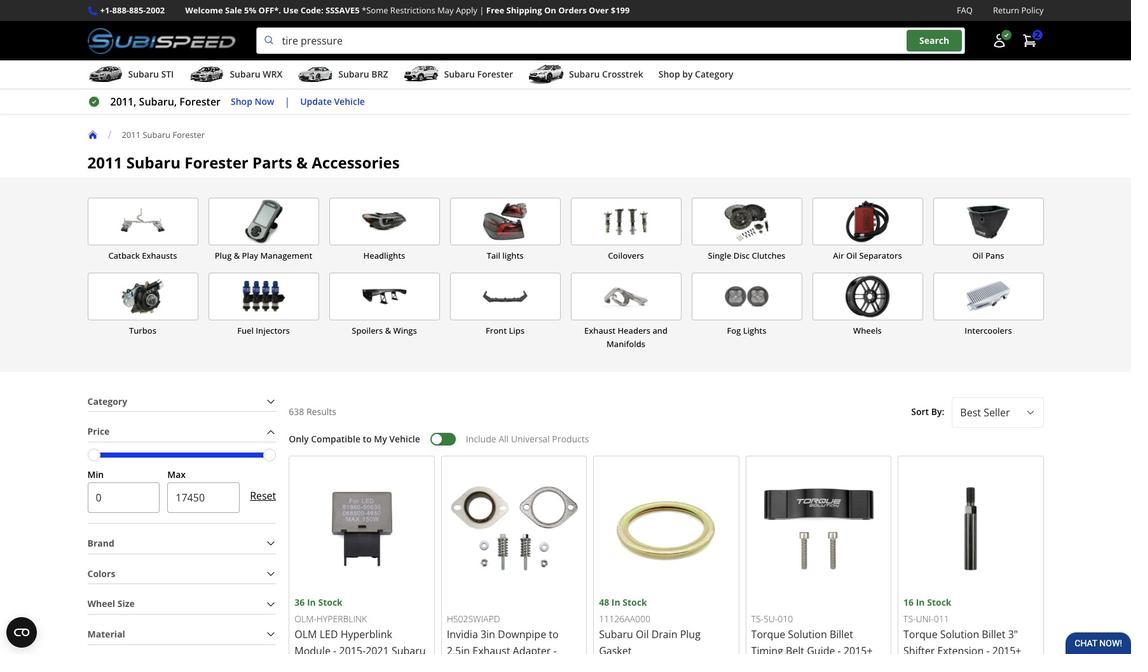 Task type: vqa. For each thing, say whether or not it's contained in the screenshot.
"Dress" in Engine Exhausts Engine Dress Up Air Induction Motor Builds Cooling Shop All
no



Task type: locate. For each thing, give the bounding box(es) containing it.
1 horizontal spatial billet
[[983, 628, 1006, 642]]

oil pans
[[973, 250, 1005, 262]]

torque solution billet 3" shifter extension - 2015+ wrx / 2015+ sti / 2013+ fr-s / brz image
[[904, 462, 1039, 596]]

products
[[552, 433, 589, 445]]

subaru down subaru,
[[143, 129, 171, 140]]

+1-888-885-2002 link
[[100, 4, 165, 17]]

play
[[242, 250, 258, 262]]

subaru inside "dropdown button"
[[444, 68, 475, 80]]

stock inside 48 in stock 11126aa000 subaru oil drain plug gasket
[[623, 597, 648, 609]]

0 horizontal spatial torque
[[752, 628, 786, 642]]

subaru for 2011 subaru forester parts & accessories
[[126, 152, 181, 173]]

1 horizontal spatial ts-
[[904, 613, 917, 625]]

shop for shop now
[[231, 95, 253, 107]]

Max text field
[[168, 483, 240, 513]]

16
[[904, 597, 914, 609]]

0 vertical spatial subaru
[[143, 129, 171, 140]]

2 horizontal spatial stock
[[928, 597, 952, 609]]

adapter
[[513, 645, 551, 655]]

in right the '36'
[[307, 597, 316, 609]]

1 horizontal spatial stock
[[623, 597, 648, 609]]

*some
[[362, 4, 388, 16]]

3 - from the left
[[987, 645, 990, 655]]

torque up shifter
[[904, 628, 938, 642]]

solution inside ts-su-010 torque solution billet timing belt guide - 2015
[[789, 628, 828, 642]]

shop left now
[[231, 95, 253, 107]]

2 billet from the left
[[983, 628, 1006, 642]]

forester down a subaru wrx thumbnail image
[[180, 95, 221, 109]]

1 vertical spatial forester
[[185, 152, 249, 173]]

Select... button
[[953, 397, 1044, 428]]

button image
[[992, 33, 1008, 48]]

2011 for 2011 subaru forester
[[122, 129, 141, 140]]

638 results
[[289, 406, 337, 418]]

subaru forester
[[444, 68, 514, 80]]

welcome
[[185, 4, 223, 16]]

subaru for subaru sti
[[128, 68, 159, 80]]

1 vertical spatial |
[[285, 95, 290, 109]]

headlights image
[[330, 199, 439, 245]]

1 horizontal spatial in
[[612, 597, 621, 609]]

policy
[[1022, 4, 1044, 16]]

ts- inside ts-su-010 torque solution billet timing belt guide - 2015
[[752, 613, 764, 625]]

stock up 11126aa000
[[623, 597, 648, 609]]

exhaust up manifolds
[[585, 325, 616, 337]]

may
[[438, 4, 454, 16]]

3 stock from the left
[[928, 597, 952, 609]]

0 horizontal spatial &
[[234, 250, 240, 262]]

0 vertical spatial to
[[363, 433, 372, 445]]

2 - from the left
[[838, 645, 842, 655]]

turbos button
[[87, 273, 198, 352]]

0 horizontal spatial shop
[[231, 95, 253, 107]]

update
[[300, 95, 332, 107]]

billet inside 16 in stock ts-uni-011 torque solution billet 3" shifter extension - 2015
[[983, 628, 1006, 642]]

0 vertical spatial vehicle
[[334, 95, 365, 107]]

2 horizontal spatial &
[[385, 325, 391, 337]]

a subaru brz thumbnail image image
[[298, 65, 334, 84]]

in inside 16 in stock ts-uni-011 torque solution billet 3" shifter extension - 2015
[[917, 597, 926, 609]]

subaru for 2011 subaru forester
[[143, 129, 171, 140]]

management
[[261, 250, 313, 262]]

2 horizontal spatial -
[[987, 645, 990, 655]]

in inside the "36 in stock olm-hyperblink olm led hyperblink module - 2015-2021 subar"
[[307, 597, 316, 609]]

2 in from the left
[[612, 597, 621, 609]]

0 horizontal spatial billet
[[830, 628, 854, 642]]

stock
[[318, 597, 343, 609], [623, 597, 648, 609], [928, 597, 952, 609]]

home image
[[87, 130, 98, 140]]

return policy
[[994, 4, 1044, 16]]

subaru right a subaru forester thumbnail image
[[444, 68, 475, 80]]

& left wings
[[385, 325, 391, 337]]

torque up timing
[[752, 628, 786, 642]]

subispeed logo image
[[87, 27, 236, 54]]

plug & play management button
[[208, 198, 319, 263]]

intercoolers
[[965, 325, 1013, 337]]

& for spoilers & wings
[[385, 325, 391, 337]]

in right 16
[[917, 597, 926, 609]]

1 horizontal spatial -
[[838, 645, 842, 655]]

free
[[487, 4, 505, 16]]

a subaru crosstrek thumbnail image image
[[529, 65, 564, 84]]

1 horizontal spatial torque
[[904, 628, 938, 642]]

spoilers & wings
[[352, 325, 417, 337]]

subaru for subaru brz
[[339, 68, 369, 80]]

0 vertical spatial shop
[[659, 68, 681, 80]]

0 horizontal spatial solution
[[789, 628, 828, 642]]

0 horizontal spatial -
[[333, 645, 337, 655]]

oil right air
[[847, 250, 858, 262]]

- inside the "36 in stock olm-hyperblink olm led hyperblink module - 2015-2021 subar"
[[333, 645, 337, 655]]

0 horizontal spatial ts-
[[752, 613, 764, 625]]

2 ts- from the left
[[904, 613, 917, 625]]

3 in from the left
[[917, 597, 926, 609]]

0 horizontal spatial in
[[307, 597, 316, 609]]

vehicle right my
[[390, 433, 420, 445]]

1 horizontal spatial plug
[[681, 628, 701, 642]]

shop inside dropdown button
[[659, 68, 681, 80]]

0 horizontal spatial forester
[[180, 95, 221, 109]]

- right extension
[[987, 645, 990, 655]]

subaru,
[[139, 95, 177, 109]]

exhaust
[[585, 325, 616, 337], [473, 645, 511, 655]]

0 vertical spatial forester
[[478, 68, 514, 80]]

catback
[[108, 250, 140, 262]]

vehicle down subaru brz dropdown button
[[334, 95, 365, 107]]

oil inside air oil separators button
[[847, 250, 858, 262]]

0 horizontal spatial stock
[[318, 597, 343, 609]]

forester
[[478, 68, 514, 80], [180, 95, 221, 109]]

shifter
[[904, 645, 936, 655]]

sssave5
[[326, 4, 360, 16]]

2011, subaru, forester
[[110, 95, 221, 109]]

plug left play
[[215, 250, 232, 262]]

headlights
[[364, 250, 406, 262]]

coilovers button
[[571, 198, 682, 263]]

& right parts
[[297, 152, 308, 173]]

single
[[709, 250, 732, 262]]

fog lights
[[728, 325, 767, 337]]

2011 subaru forester link
[[122, 129, 215, 140]]

1 horizontal spatial to
[[549, 628, 559, 642]]

0 vertical spatial forester
[[173, 129, 205, 140]]

ts- left the 010
[[752, 613, 764, 625]]

oil pans image
[[934, 199, 1044, 245]]

a subaru wrx thumbnail image image
[[189, 65, 225, 84]]

return policy link
[[994, 4, 1044, 17]]

1 torque from the left
[[752, 628, 786, 642]]

885-
[[129, 4, 146, 16]]

to
[[363, 433, 372, 445], [549, 628, 559, 642]]

- down led
[[333, 645, 337, 655]]

1 solution from the left
[[789, 628, 828, 642]]

1 horizontal spatial forester
[[478, 68, 514, 80]]

16 in stock ts-uni-011 torque solution billet 3" shifter extension - 2015
[[904, 597, 1036, 655]]

only
[[289, 433, 309, 445]]

1 ts- from the left
[[752, 613, 764, 625]]

1 horizontal spatial |
[[480, 4, 484, 16]]

billet left the 3"
[[983, 628, 1006, 642]]

- inside 16 in stock ts-uni-011 torque solution billet 3" shifter extension - 2015
[[987, 645, 990, 655]]

1 horizontal spatial solution
[[941, 628, 980, 642]]

36
[[295, 597, 305, 609]]

intercoolers image
[[934, 274, 1044, 320]]

front lips button
[[450, 273, 561, 352]]

0 horizontal spatial exhaust
[[473, 645, 511, 655]]

0 horizontal spatial vehicle
[[334, 95, 365, 107]]

stock for hyperblink
[[318, 597, 343, 609]]

include
[[466, 433, 497, 445]]

shop for shop by category
[[659, 68, 681, 80]]

ts- inside 16 in stock ts-uni-011 torque solution billet 3" shifter extension - 2015
[[904, 613, 917, 625]]

wheels
[[854, 325, 882, 337]]

single disc clutches button
[[692, 198, 803, 263]]

-
[[333, 645, 337, 655], [838, 645, 842, 655], [987, 645, 990, 655]]

stock up hyperblink
[[318, 597, 343, 609]]

|
[[480, 4, 484, 16], [285, 95, 290, 109]]

1 - from the left
[[333, 645, 337, 655]]

subaru down the 2011 subaru forester
[[126, 152, 181, 173]]

reset
[[250, 489, 276, 503]]

plug inside 48 in stock 11126aa000 subaru oil drain plug gasket
[[681, 628, 701, 642]]

stock up 011
[[928, 597, 952, 609]]

in
[[307, 597, 316, 609], [612, 597, 621, 609], [917, 597, 926, 609]]

universal
[[511, 433, 550, 445]]

separators
[[860, 250, 903, 262]]

vehicle inside update vehicle 'button'
[[334, 95, 365, 107]]

1 horizontal spatial oil
[[847, 250, 858, 262]]

in right 48
[[612, 597, 621, 609]]

vehicle
[[334, 95, 365, 107], [390, 433, 420, 445]]

oil left pans
[[973, 250, 984, 262]]

1 vertical spatial exhaust
[[473, 645, 511, 655]]

2
[[1036, 29, 1041, 41]]

billet inside ts-su-010 torque solution billet timing belt guide - 2015
[[830, 628, 854, 642]]

solution up extension
[[941, 628, 980, 642]]

1 horizontal spatial shop
[[659, 68, 681, 80]]

gasket
[[600, 645, 632, 655]]

1 vertical spatial vehicle
[[390, 433, 420, 445]]

minimum slider
[[87, 449, 100, 462]]

2011 right / on the top left
[[122, 129, 141, 140]]

2011 down / on the top left
[[87, 152, 122, 173]]

results
[[307, 406, 337, 418]]

| right now
[[285, 95, 290, 109]]

2 horizontal spatial in
[[917, 597, 926, 609]]

& inside button
[[234, 250, 240, 262]]

subaru left wrx
[[230, 68, 261, 80]]

2 stock from the left
[[623, 597, 648, 609]]

2 vertical spatial &
[[385, 325, 391, 337]]

subaru crosstrek
[[570, 68, 644, 80]]

1 billet from the left
[[830, 628, 854, 642]]

shop left by
[[659, 68, 681, 80]]

subaru left sti
[[128, 68, 159, 80]]

2011 for 2011 subaru forester parts & accessories
[[87, 152, 122, 173]]

1 vertical spatial &
[[234, 250, 240, 262]]

0 vertical spatial exhaust
[[585, 325, 616, 337]]

hyperblink
[[317, 613, 367, 625]]

disc
[[734, 250, 750, 262]]

category
[[87, 395, 127, 408]]

front lips image
[[451, 274, 560, 320]]

& for plug & play management
[[234, 250, 240, 262]]

solution inside 16 in stock ts-uni-011 torque solution billet 3" shifter extension - 2015
[[941, 628, 980, 642]]

& left play
[[234, 250, 240, 262]]

1 vertical spatial forester
[[180, 95, 221, 109]]

material button
[[87, 625, 276, 645]]

& inside button
[[385, 325, 391, 337]]

3in
[[481, 628, 496, 642]]

exhaust down 3in
[[473, 645, 511, 655]]

2 torque from the left
[[904, 628, 938, 642]]

in inside 48 in stock 11126aa000 subaru oil drain plug gasket
[[612, 597, 621, 609]]

billet up guide
[[830, 628, 854, 642]]

1 vertical spatial to
[[549, 628, 559, 642]]

forester for 2011 subaru forester parts & accessories
[[185, 152, 249, 173]]

update vehicle button
[[300, 95, 365, 109]]

sale
[[225, 4, 242, 16]]

to up adapter
[[549, 628, 559, 642]]

oil
[[847, 250, 858, 262], [973, 250, 984, 262], [636, 628, 649, 642]]

1 vertical spatial shop
[[231, 95, 253, 107]]

subaru left crosstrek
[[570, 68, 600, 80]]

2 solution from the left
[[941, 628, 980, 642]]

colors button
[[87, 565, 276, 584]]

subaru left brz
[[339, 68, 369, 80]]

- inside ts-su-010 torque solution billet timing belt guide - 2015
[[838, 645, 842, 655]]

search input field
[[256, 27, 966, 54]]

exhaust inside "hs02swiapd invidia 3in downpipe to 2.5in exhaust adapter"
[[473, 645, 511, 655]]

search button
[[907, 30, 963, 51]]

oil left "drain" on the right bottom of page
[[636, 628, 649, 642]]

plug
[[215, 250, 232, 262], [681, 628, 701, 642]]

air oil separators
[[834, 250, 903, 262]]

ts- down 16
[[904, 613, 917, 625]]

forester down 2011, subaru, forester at the left top of the page
[[173, 129, 205, 140]]

category
[[696, 68, 734, 80]]

torque solution billet timing belt guide - 2015+ sti image
[[752, 462, 886, 596]]

1 vertical spatial subaru
[[126, 152, 181, 173]]

plug right "drain" on the right bottom of page
[[681, 628, 701, 642]]

| left free
[[480, 4, 484, 16]]

0 horizontal spatial plug
[[215, 250, 232, 262]]

1 horizontal spatial &
[[297, 152, 308, 173]]

0 vertical spatial 2011
[[122, 129, 141, 140]]

by:
[[932, 406, 945, 418]]

1 vertical spatial 2011
[[87, 152, 122, 173]]

1 stock from the left
[[318, 597, 343, 609]]

stock inside 16 in stock ts-uni-011 torque solution billet 3" shifter extension - 2015
[[928, 597, 952, 609]]

spoilers & wings image
[[330, 274, 439, 320]]

1 horizontal spatial exhaust
[[585, 325, 616, 337]]

1 in from the left
[[307, 597, 316, 609]]

1 vertical spatial plug
[[681, 628, 701, 642]]

forester down the 2011 subaru forester link
[[185, 152, 249, 173]]

stock inside the "36 in stock olm-hyperblink olm led hyperblink module - 2015-2021 subar"
[[318, 597, 343, 609]]

0 horizontal spatial oil
[[636, 628, 649, 642]]

catback exhausts
[[108, 250, 177, 262]]

solution up the "belt"
[[789, 628, 828, 642]]

0 vertical spatial plug
[[215, 250, 232, 262]]

shop
[[659, 68, 681, 80], [231, 95, 253, 107]]

in for hyperblink
[[307, 597, 316, 609]]

subaru up "gasket"
[[600, 628, 634, 642]]

2 horizontal spatial oil
[[973, 250, 984, 262]]

2.5in
[[447, 645, 470, 655]]

injectors
[[256, 325, 290, 337]]

update vehicle
[[300, 95, 365, 107]]

forester left a subaru crosstrek thumbnail image
[[478, 68, 514, 80]]

guide
[[808, 645, 836, 655]]

- right guide
[[838, 645, 842, 655]]

stock for subaru
[[623, 597, 648, 609]]

to left my
[[363, 433, 372, 445]]

sort
[[912, 406, 930, 418]]

air oil separators image
[[814, 199, 923, 245]]

&
[[297, 152, 308, 173], [234, 250, 240, 262], [385, 325, 391, 337]]

single disc clutches
[[709, 250, 786, 262]]

torque inside 16 in stock ts-uni-011 torque solution billet 3" shifter extension - 2015
[[904, 628, 938, 642]]

my
[[374, 433, 387, 445]]

010
[[778, 613, 794, 625]]



Task type: describe. For each thing, give the bounding box(es) containing it.
subaru brz button
[[298, 63, 388, 89]]

brand button
[[87, 534, 276, 554]]

catback exhausts image
[[88, 199, 198, 245]]

plug & play management image
[[209, 199, 318, 245]]

888-
[[112, 4, 129, 16]]

price
[[87, 426, 110, 438]]

crosstrek
[[603, 68, 644, 80]]

belt
[[786, 645, 805, 655]]

wheels image
[[814, 274, 923, 320]]

module
[[295, 645, 331, 655]]

apply
[[456, 4, 478, 16]]

in for subaru
[[612, 597, 621, 609]]

2021
[[366, 645, 389, 655]]

in for uni-
[[917, 597, 926, 609]]

to inside "hs02swiapd invidia 3in downpipe to 2.5in exhaust adapter"
[[549, 628, 559, 642]]

turbos image
[[88, 274, 198, 320]]

48
[[600, 597, 610, 609]]

invidia 3in downpipe to 2.5in exhaust adapter  - 2015-2021 subaru sti image
[[447, 462, 582, 596]]

48 in stock 11126aa000 subaru oil drain plug gasket
[[600, 597, 701, 655]]

shop now
[[231, 95, 275, 107]]

size
[[118, 598, 135, 610]]

11126aa000
[[600, 613, 651, 625]]

drain
[[652, 628, 678, 642]]

brand
[[87, 538, 114, 550]]

shop now link
[[231, 95, 275, 109]]

638
[[289, 406, 304, 418]]

subaru inside 48 in stock 11126aa000 subaru oil drain plug gasket
[[600, 628, 634, 642]]

headers
[[618, 325, 651, 337]]

turbos
[[129, 325, 157, 337]]

code:
[[301, 4, 324, 16]]

clutches
[[752, 250, 786, 262]]

return
[[994, 4, 1020, 16]]

subaru for subaru forester
[[444, 68, 475, 80]]

+1-
[[100, 4, 112, 16]]

exhaust headers and manifolds image
[[572, 274, 681, 320]]

2011,
[[110, 95, 136, 109]]

max
[[168, 469, 186, 481]]

front lips
[[486, 325, 525, 337]]

air oil separators button
[[813, 198, 924, 263]]

stock for uni-
[[928, 597, 952, 609]]

compatible
[[311, 433, 361, 445]]

Min text field
[[87, 483, 160, 513]]

fuel injectors
[[237, 325, 290, 337]]

fog lights button
[[692, 273, 803, 352]]

- for module
[[333, 645, 337, 655]]

subaru sti
[[128, 68, 174, 80]]

torque inside ts-su-010 torque solution billet timing belt guide - 2015
[[752, 628, 786, 642]]

subaru for subaru crosstrek
[[570, 68, 600, 80]]

single disc clutches image
[[693, 199, 802, 245]]

oil inside oil pans button
[[973, 250, 984, 262]]

forester inside "subaru forester" "dropdown button"
[[478, 68, 514, 80]]

subaru crosstrek button
[[529, 63, 644, 89]]

subaru oil drain plug gasket image
[[600, 462, 734, 596]]

0 horizontal spatial |
[[285, 95, 290, 109]]

min
[[87, 469, 104, 481]]

fuel
[[237, 325, 254, 337]]

lips
[[509, 325, 525, 337]]

hs02swiapd
[[447, 613, 500, 625]]

plug inside button
[[215, 250, 232, 262]]

fuel injectors image
[[209, 274, 318, 320]]

fog lights image
[[693, 274, 802, 320]]

use
[[283, 4, 299, 16]]

extension
[[938, 645, 985, 655]]

faq
[[958, 4, 974, 16]]

on
[[545, 4, 557, 16]]

invidia
[[447, 628, 478, 642]]

price button
[[87, 423, 276, 442]]

1 horizontal spatial vehicle
[[390, 433, 420, 445]]

front
[[486, 325, 507, 337]]

tail lights image
[[451, 199, 560, 245]]

manifolds
[[607, 339, 646, 350]]

exhaust headers and manifolds button
[[571, 273, 682, 352]]

open widget image
[[6, 618, 37, 648]]

/
[[108, 128, 112, 142]]

tail
[[487, 250, 501, 262]]

welcome sale 5% off*. use code: sssave5
[[185, 4, 360, 16]]

subaru wrx
[[230, 68, 283, 80]]

all
[[499, 433, 509, 445]]

a subaru sti thumbnail image image
[[87, 65, 123, 84]]

brz
[[372, 68, 388, 80]]

011
[[935, 613, 950, 625]]

uni-
[[917, 613, 935, 625]]

olm led hyperblink module - 2015-2021 subaru wrx & sti / 2013-2021 fr-s / brz / 86 / 2014-2018 forester / 2013-2017 crosstrek / 2012-2016 impreza / 2010-2014 outback image
[[295, 462, 429, 596]]

a subaru forester thumbnail image image
[[404, 65, 439, 84]]

oil inside 48 in stock 11126aa000 subaru oil drain plug gasket
[[636, 628, 649, 642]]

downpipe
[[498, 628, 547, 642]]

subaru forester button
[[404, 63, 514, 89]]

tail lights
[[487, 250, 524, 262]]

2002
[[146, 4, 165, 16]]

0 vertical spatial &
[[297, 152, 308, 173]]

exhaust headers and manifolds
[[585, 325, 668, 350]]

maximum slider
[[264, 449, 276, 462]]

0 vertical spatial |
[[480, 4, 484, 16]]

now
[[255, 95, 275, 107]]

- for guide
[[838, 645, 842, 655]]

5%
[[244, 4, 257, 16]]

coilovers image
[[572, 199, 681, 245]]

subaru for subaru wrx
[[230, 68, 261, 80]]

exhaust inside "exhaust headers and manifolds"
[[585, 325, 616, 337]]

sti
[[161, 68, 174, 80]]

su-
[[764, 613, 778, 625]]

forester for 2011 subaru forester
[[173, 129, 205, 140]]

category button
[[87, 392, 276, 412]]

select... image
[[1026, 408, 1036, 418]]

0 horizontal spatial to
[[363, 433, 372, 445]]

wheel size
[[87, 598, 135, 610]]

timing
[[752, 645, 784, 655]]

air
[[834, 250, 845, 262]]

wheel size button
[[87, 595, 276, 615]]

wings
[[394, 325, 417, 337]]

by
[[683, 68, 693, 80]]

plug & play management
[[215, 250, 313, 262]]

2 button
[[1016, 28, 1044, 54]]

shipping
[[507, 4, 542, 16]]

sort by:
[[912, 406, 945, 418]]



